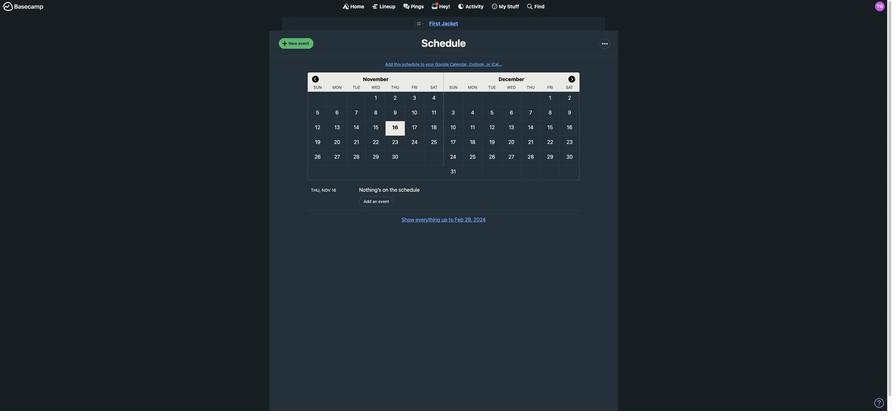 Task type: locate. For each thing, give the bounding box(es) containing it.
2024
[[474, 217, 486, 223]]

16
[[332, 188, 336, 193]]

0 horizontal spatial add
[[364, 199, 371, 204]]

november
[[363, 76, 389, 82]]

0 horizontal spatial event
[[298, 41, 309, 46]]

1 horizontal spatial thu
[[527, 85, 535, 90]]

2 mon from the left
[[468, 85, 477, 90]]

event
[[298, 41, 309, 46], [378, 199, 389, 204]]

0 horizontal spatial mon
[[333, 85, 342, 90]]

add left an
[[364, 199, 371, 204]]

to left your
[[421, 62, 424, 67]]

1 horizontal spatial sat
[[566, 85, 573, 90]]

fri for december
[[547, 85, 553, 90]]

to for schedule
[[421, 62, 424, 67]]

my stuff button
[[491, 3, 519, 10]]

1 fri from the left
[[412, 85, 418, 90]]

0 vertical spatial event
[[298, 41, 309, 46]]

calendar,
[[450, 62, 468, 67]]

2 fri from the left
[[547, 85, 553, 90]]

show
[[402, 217, 414, 223]]

2 sat from the left
[[566, 85, 573, 90]]

1 mon from the left
[[333, 85, 342, 90]]

1 horizontal spatial tue
[[488, 85, 496, 90]]

0 vertical spatial add
[[385, 62, 393, 67]]

thu
[[391, 85, 399, 90], [527, 85, 535, 90]]

add for add an event
[[364, 199, 371, 204]]

this
[[394, 62, 401, 67]]

0 horizontal spatial thu
[[391, 85, 399, 90]]

everything
[[416, 217, 440, 223]]

1 wed from the left
[[371, 85, 380, 90]]

2 thu from the left
[[527, 85, 535, 90]]

tue
[[353, 85, 360, 90], [488, 85, 496, 90]]

thu for december
[[527, 85, 535, 90]]

december
[[499, 76, 524, 82]]

to inside button
[[449, 217, 453, 223]]

sat
[[430, 85, 438, 90], [566, 85, 573, 90]]

1 horizontal spatial sun
[[449, 85, 457, 90]]

1 thu from the left
[[391, 85, 399, 90]]

schedule right this
[[402, 62, 419, 67]]

hey!
[[439, 3, 450, 9]]

schedule right "the"
[[399, 187, 420, 193]]

show        everything      up to        feb 29, 2024
[[402, 217, 486, 223]]

0 horizontal spatial fri
[[412, 85, 418, 90]]

add left this
[[385, 62, 393, 67]]

tue for november
[[353, 85, 360, 90]]

1 vertical spatial add
[[364, 199, 371, 204]]

thu for november
[[391, 85, 399, 90]]

2 sun from the left
[[449, 85, 457, 90]]

0 horizontal spatial sun
[[314, 85, 322, 90]]

sun
[[314, 85, 322, 90], [449, 85, 457, 90]]

outlook,
[[469, 62, 485, 67]]

0 horizontal spatial wed
[[371, 85, 380, 90]]

add this schedule to your google calendar, outlook, or ical… link
[[385, 62, 502, 67]]

event right the new on the left top of the page
[[298, 41, 309, 46]]

29,
[[465, 217, 472, 223]]

0 vertical spatial to
[[421, 62, 424, 67]]

hey! button
[[432, 2, 450, 10]]

schedule
[[402, 62, 419, 67], [399, 187, 420, 193]]

2 wed from the left
[[507, 85, 516, 90]]

home link
[[343, 3, 364, 10]]

mon for november
[[333, 85, 342, 90]]

0 horizontal spatial to
[[421, 62, 424, 67]]

wed
[[371, 85, 380, 90], [507, 85, 516, 90]]

1 vertical spatial to
[[449, 217, 453, 223]]

wed down november
[[371, 85, 380, 90]]

switch accounts image
[[3, 2, 44, 12]]

nov
[[322, 188, 331, 193]]

to right up
[[449, 217, 453, 223]]

my
[[499, 3, 506, 9]]

1 horizontal spatial fri
[[547, 85, 553, 90]]

fri
[[412, 85, 418, 90], [547, 85, 553, 90]]

to
[[421, 62, 424, 67], [449, 217, 453, 223]]

1 horizontal spatial event
[[378, 199, 389, 204]]

activity
[[466, 3, 484, 9]]

your
[[426, 62, 434, 67]]

new
[[289, 41, 297, 46]]

thu, nov 16
[[311, 188, 336, 193]]

1 tue from the left
[[353, 85, 360, 90]]

1 horizontal spatial add
[[385, 62, 393, 67]]

wed down 'december'
[[507, 85, 516, 90]]

find
[[535, 3, 545, 9]]

1 sat from the left
[[430, 85, 438, 90]]

mon for december
[[468, 85, 477, 90]]

2 tue from the left
[[488, 85, 496, 90]]

add an event link
[[359, 196, 394, 207]]

1 horizontal spatial mon
[[468, 85, 477, 90]]

to for up
[[449, 217, 453, 223]]

first
[[429, 21, 440, 26]]

event right an
[[378, 199, 389, 204]]

1 horizontal spatial to
[[449, 217, 453, 223]]

1 vertical spatial event
[[378, 199, 389, 204]]

0 horizontal spatial sat
[[430, 85, 438, 90]]

1 sun from the left
[[314, 85, 322, 90]]

mon
[[333, 85, 342, 90], [468, 85, 477, 90]]

0 horizontal spatial tue
[[353, 85, 360, 90]]

stuff
[[507, 3, 519, 9]]

wed for november
[[371, 85, 380, 90]]

activity link
[[458, 3, 484, 10]]

1 horizontal spatial wed
[[507, 85, 516, 90]]

add
[[385, 62, 393, 67], [364, 199, 371, 204]]

home
[[350, 3, 364, 9]]



Task type: describe. For each thing, give the bounding box(es) containing it.
pings button
[[403, 3, 424, 10]]

my stuff
[[499, 3, 519, 9]]

sat for december
[[566, 85, 573, 90]]

tyler black image
[[875, 2, 885, 11]]

feb
[[455, 217, 464, 223]]

ical…
[[492, 62, 502, 67]]

thu,
[[311, 188, 321, 193]]

add an event
[[364, 199, 389, 204]]

0 vertical spatial schedule
[[402, 62, 419, 67]]

new event link
[[279, 38, 314, 49]]

nothing's
[[359, 187, 381, 193]]

nothing's on the schedule
[[359, 187, 420, 193]]

show        everything      up to        feb 29, 2024 button
[[402, 216, 486, 224]]

main element
[[0, 0, 887, 13]]

jacket
[[442, 21, 458, 26]]

first jacket link
[[429, 21, 458, 26]]

google
[[435, 62, 449, 67]]

tue for december
[[488, 85, 496, 90]]

pings
[[411, 3, 424, 9]]

sun for november
[[314, 85, 322, 90]]

sun for december
[[449, 85, 457, 90]]

lineup link
[[372, 3, 395, 10]]

first jacket
[[429, 21, 458, 26]]

on
[[383, 187, 388, 193]]

find button
[[527, 3, 545, 10]]

wed for december
[[507, 85, 516, 90]]

add this schedule to your google calendar, outlook, or ical…
[[385, 62, 502, 67]]

add for add this schedule to your google calendar, outlook, or ical…
[[385, 62, 393, 67]]

an
[[373, 199, 377, 204]]

or
[[487, 62, 491, 67]]

lineup
[[380, 3, 395, 9]]

the
[[390, 187, 397, 193]]

sat for november
[[430, 85, 438, 90]]

fri for november
[[412, 85, 418, 90]]

up
[[442, 217, 447, 223]]

1 vertical spatial schedule
[[399, 187, 420, 193]]

schedule
[[421, 37, 466, 49]]

new event
[[289, 41, 309, 46]]



Task type: vqa. For each thing, say whether or not it's contained in the screenshot.
Nov
yes



